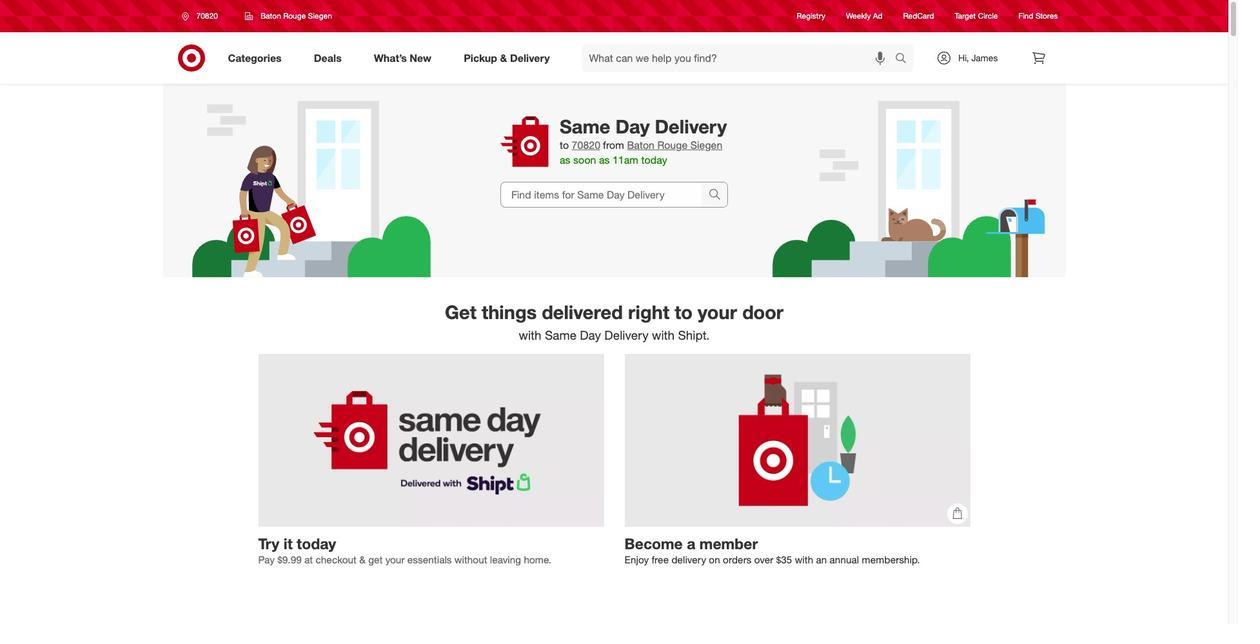 Task type: locate. For each thing, give the bounding box(es) containing it.
with down things
[[519, 328, 542, 343]]

Find items for Same Day Delivery search field
[[501, 183, 702, 207]]

same inside get things delivered right to your door with same day delivery with shipt.
[[545, 328, 577, 343]]

1 vertical spatial your
[[386, 554, 405, 567]]

same
[[560, 115, 611, 138], [545, 328, 577, 343]]

as down from at the top
[[599, 154, 610, 167]]

siegen
[[308, 11, 332, 21], [691, 139, 723, 152]]

1 horizontal spatial your
[[698, 301, 738, 324]]

1 vertical spatial today
[[297, 535, 336, 553]]

become
[[625, 535, 683, 553]]

0 horizontal spatial siegen
[[308, 11, 332, 21]]

registry link
[[797, 11, 826, 22]]

0 horizontal spatial rouge
[[283, 11, 306, 21]]

What can we help you find? suggestions appear below search field
[[582, 44, 899, 72]]

your up shipt.
[[698, 301, 738, 324]]

0 vertical spatial to
[[560, 139, 569, 152]]

baton up categories link
[[261, 11, 281, 21]]

1 as from the left
[[560, 154, 571, 167]]

day inside get things delivered right to your door with same day delivery with shipt.
[[580, 328, 601, 343]]

rouge up deals 'link'
[[283, 11, 306, 21]]

0 vertical spatial today
[[642, 154, 668, 167]]

hi,
[[959, 52, 970, 63]]

delivery inside get things delivered right to your door with same day delivery with shipt.
[[605, 328, 649, 343]]

70820 button
[[173, 5, 232, 28]]

0 vertical spatial your
[[698, 301, 738, 324]]

delivery right pickup
[[510, 51, 550, 64]]

1 horizontal spatial rouge
[[658, 139, 688, 152]]

your right get on the left
[[386, 554, 405, 567]]

target circle
[[955, 11, 999, 21]]

1 vertical spatial rouge
[[658, 139, 688, 152]]

0 vertical spatial rouge
[[283, 11, 306, 21]]

0 horizontal spatial to
[[560, 139, 569, 152]]

0 horizontal spatial 70820
[[196, 11, 218, 21]]

to inside get things delivered right to your door with same day delivery with shipt.
[[675, 301, 693, 324]]

today down baton rouge siegen button
[[642, 154, 668, 167]]

to left 70820 button at the left top
[[560, 139, 569, 152]]

as left soon
[[560, 154, 571, 167]]

an
[[817, 554, 827, 567]]

become a member enjoy free delivery on orders over $35 with an annual membership.
[[625, 535, 920, 567]]

1 horizontal spatial as
[[599, 154, 610, 167]]

1 vertical spatial delivery
[[655, 115, 727, 138]]

ad
[[874, 11, 883, 21]]

baton up the "11am"
[[627, 139, 655, 152]]

right
[[628, 301, 670, 324]]

2 as from the left
[[599, 154, 610, 167]]

today up at
[[297, 535, 336, 553]]

1 vertical spatial same
[[545, 328, 577, 343]]

what's new link
[[363, 44, 448, 72]]

70820
[[196, 11, 218, 21], [572, 139, 601, 152]]

1 vertical spatial 70820
[[572, 139, 601, 152]]

enjoy
[[625, 554, 649, 567]]

1 horizontal spatial today
[[642, 154, 668, 167]]

target
[[955, 11, 977, 21]]

pickup
[[464, 51, 498, 64]]

0 vertical spatial &
[[500, 51, 507, 64]]

0 horizontal spatial as
[[560, 154, 571, 167]]

your
[[698, 301, 738, 324], [386, 554, 405, 567]]

2 horizontal spatial with
[[795, 554, 814, 567]]

over
[[755, 554, 774, 567]]

pickup & delivery
[[464, 51, 550, 64]]

membership.
[[862, 554, 920, 567]]

day up from at the top
[[616, 115, 650, 138]]

to
[[560, 139, 569, 152], [675, 301, 693, 324]]

categories
[[228, 51, 282, 64]]

2 vertical spatial delivery
[[605, 328, 649, 343]]

0 horizontal spatial with
[[519, 328, 542, 343]]

day down delivered
[[580, 328, 601, 343]]

your inside try it today pay $9.99 at checkout & get your essentials without leaving home.
[[386, 554, 405, 567]]

0 horizontal spatial delivery
[[510, 51, 550, 64]]

to inside same day delivery to 70820 from baton rouge siegen as soon as 11am today
[[560, 139, 569, 152]]

1 horizontal spatial 70820
[[572, 139, 601, 152]]

with
[[519, 328, 542, 343], [652, 328, 675, 343], [795, 554, 814, 567]]

delivery up baton rouge siegen button
[[655, 115, 727, 138]]

1 horizontal spatial siegen
[[691, 139, 723, 152]]

same day delivery, delivered with shipt image
[[258, 355, 604, 527]]

2 horizontal spatial delivery
[[655, 115, 727, 138]]

things
[[482, 301, 537, 324]]

$35
[[777, 554, 793, 567]]

with left an
[[795, 554, 814, 567]]

redcard
[[904, 11, 935, 21]]

same down delivered
[[545, 328, 577, 343]]

0 vertical spatial day
[[616, 115, 650, 138]]

rouge right from at the top
[[658, 139, 688, 152]]

1 horizontal spatial &
[[500, 51, 507, 64]]

1 vertical spatial day
[[580, 328, 601, 343]]

as
[[560, 154, 571, 167], [599, 154, 610, 167]]

delivery inside same day delivery to 70820 from baton rouge siegen as soon as 11am today
[[655, 115, 727, 138]]

&
[[500, 51, 507, 64], [360, 554, 366, 567]]

0 horizontal spatial &
[[360, 554, 366, 567]]

1 vertical spatial siegen
[[691, 139, 723, 152]]

1 horizontal spatial delivery
[[605, 328, 649, 343]]

1 vertical spatial to
[[675, 301, 693, 324]]

baton inside same day delivery to 70820 from baton rouge siegen as soon as 11am today
[[627, 139, 655, 152]]

1 vertical spatial baton
[[627, 139, 655, 152]]

try it today pay $9.99 at checkout & get your essentials without leaving home.
[[258, 535, 552, 567]]

categories link
[[217, 44, 298, 72]]

0 vertical spatial baton
[[261, 11, 281, 21]]

0 horizontal spatial day
[[580, 328, 601, 343]]

& left get on the left
[[360, 554, 366, 567]]

0 horizontal spatial your
[[386, 554, 405, 567]]

1 vertical spatial &
[[360, 554, 366, 567]]

today inside same day delivery to 70820 from baton rouge siegen as soon as 11am today
[[642, 154, 668, 167]]

rouge inside same day delivery to 70820 from baton rouge siegen as soon as 11am today
[[658, 139, 688, 152]]

same up 70820 button at the left top
[[560, 115, 611, 138]]

registry
[[797, 11, 826, 21]]

0 vertical spatial delivery
[[510, 51, 550, 64]]

delivery
[[510, 51, 550, 64], [655, 115, 727, 138], [605, 328, 649, 343]]

a
[[687, 535, 696, 553]]

day
[[616, 115, 650, 138], [580, 328, 601, 343]]

0 vertical spatial 70820
[[196, 11, 218, 21]]

0 horizontal spatial baton
[[261, 11, 281, 21]]

to up shipt.
[[675, 301, 693, 324]]

baton
[[261, 11, 281, 21], [627, 139, 655, 152]]

today
[[642, 154, 668, 167], [297, 535, 336, 553]]

weekly ad
[[847, 11, 883, 21]]

rouge
[[283, 11, 306, 21], [658, 139, 688, 152]]

0 vertical spatial siegen
[[308, 11, 332, 21]]

delivery down right
[[605, 328, 649, 343]]

same day delivery to 70820 from baton rouge siegen as soon as 11am today
[[560, 115, 727, 167]]

0 horizontal spatial today
[[297, 535, 336, 553]]

find
[[1019, 11, 1034, 21]]

day inside same day delivery to 70820 from baton rouge siegen as soon as 11am today
[[616, 115, 650, 138]]

& right pickup
[[500, 51, 507, 64]]

baton rouge siegen
[[261, 11, 332, 21]]

it
[[284, 535, 293, 553]]

with down right
[[652, 328, 675, 343]]

leaving
[[490, 554, 521, 567]]

1 horizontal spatial day
[[616, 115, 650, 138]]

1 horizontal spatial to
[[675, 301, 693, 324]]

1 horizontal spatial baton
[[627, 139, 655, 152]]

0 vertical spatial same
[[560, 115, 611, 138]]



Task type: describe. For each thing, give the bounding box(es) containing it.
on
[[709, 554, 721, 567]]

door
[[743, 301, 784, 324]]

siegen inside dropdown button
[[308, 11, 332, 21]]

with inside become a member enjoy free delivery on orders over $35 with an annual membership.
[[795, 554, 814, 567]]

deals link
[[303, 44, 358, 72]]

james
[[972, 52, 999, 63]]

from
[[603, 139, 625, 152]]

siegen inside same day delivery to 70820 from baton rouge siegen as soon as 11am today
[[691, 139, 723, 152]]

baton rouge siegen button
[[627, 138, 723, 153]]

70820 inside same day delivery to 70820 from baton rouge siegen as soon as 11am today
[[572, 139, 601, 152]]

what's
[[374, 51, 407, 64]]

stores
[[1036, 11, 1059, 21]]

get things delivered right to your door with same day delivery with shipt.
[[445, 301, 784, 343]]

shipt.
[[678, 328, 710, 343]]

new
[[410, 51, 432, 64]]

hi, james
[[959, 52, 999, 63]]

essentials
[[408, 554, 452, 567]]

today inside try it today pay $9.99 at checkout & get your essentials without leaving home.
[[297, 535, 336, 553]]

find stores
[[1019, 11, 1059, 21]]

baton rouge siegen button
[[237, 5, 341, 28]]

search
[[890, 53, 921, 66]]

try
[[258, 535, 280, 553]]

1 horizontal spatial with
[[652, 328, 675, 343]]

delivered
[[542, 301, 623, 324]]

at
[[305, 554, 313, 567]]

& inside try it today pay $9.99 at checkout & get your essentials without leaving home.
[[360, 554, 366, 567]]

$9.99
[[278, 554, 302, 567]]

delivery
[[672, 554, 707, 567]]

without
[[455, 554, 488, 567]]

pickup & delivery link
[[453, 44, 566, 72]]

annual
[[830, 554, 860, 567]]

your inside get things delivered right to your door with same day delivery with shipt.
[[698, 301, 738, 324]]

same inside same day delivery to 70820 from baton rouge siegen as soon as 11am today
[[560, 115, 611, 138]]

member
[[700, 535, 758, 553]]

deals
[[314, 51, 342, 64]]

baton inside baton rouge siegen dropdown button
[[261, 11, 281, 21]]

weekly ad link
[[847, 11, 883, 22]]

& inside pickup & delivery link
[[500, 51, 507, 64]]

home.
[[524, 554, 552, 567]]

get
[[445, 301, 477, 324]]

delivery for &
[[510, 51, 550, 64]]

rouge inside dropdown button
[[283, 11, 306, 21]]

orders
[[723, 554, 752, 567]]

target circle link
[[955, 11, 999, 22]]

checkout
[[316, 554, 357, 567]]

weekly
[[847, 11, 871, 21]]

find stores link
[[1019, 11, 1059, 22]]

70820 button
[[572, 138, 601, 153]]

delivery for day
[[655, 115, 727, 138]]

free
[[652, 554, 669, 567]]

70820 inside 70820 dropdown button
[[196, 11, 218, 21]]

soon
[[574, 154, 597, 167]]

what's new
[[374, 51, 432, 64]]

11am
[[613, 154, 639, 167]]

pay
[[258, 554, 275, 567]]

redcard link
[[904, 11, 935, 22]]

get
[[369, 554, 383, 567]]

circle
[[979, 11, 999, 21]]

search button
[[890, 44, 921, 75]]



Task type: vqa. For each thing, say whether or not it's contained in the screenshot.
the Target Circle
yes



